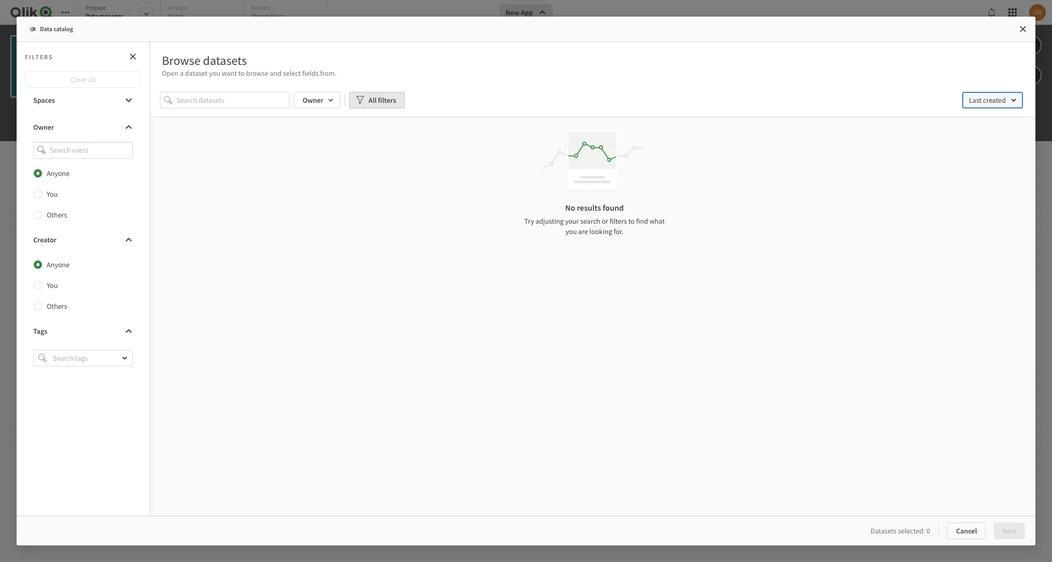 Task type: locate. For each thing, give the bounding box(es) containing it.
anyone inside owner option group
[[47, 169, 70, 178]]

Search users text field
[[48, 142, 121, 159]]

1 horizontal spatial to
[[629, 217, 635, 226]]

1 vertical spatial new
[[122, 35, 135, 45]]

0 vertical spatial others
[[47, 210, 67, 220]]

1 vertical spatial anyone
[[47, 260, 70, 269]]

1 vertical spatial to
[[629, 217, 635, 226]]

1 you from the top
[[47, 189, 58, 199]]

1 horizontal spatial owner button
[[294, 92, 341, 109]]

owner button
[[294, 92, 341, 109], [25, 119, 141, 136]]

filters inside dropdown button
[[378, 96, 396, 105]]

owner
[[303, 96, 324, 105], [33, 123, 54, 132]]

app options image
[[1027, 69, 1037, 82]]

filters inside no results found try adjusting your search or filters to find what you are looking for.
[[610, 217, 627, 226]]

others up creator
[[47, 210, 67, 220]]

you for creator option group
[[47, 281, 58, 290]]

others up "tags"
[[47, 302, 67, 311]]

0 horizontal spatial new
[[122, 35, 135, 45]]

0 vertical spatial app
[[521, 8, 534, 17]]

you down creator
[[47, 281, 58, 290]]

0 vertical spatial owner
[[303, 96, 324, 105]]

0 vertical spatial to
[[239, 69, 245, 78]]

or
[[602, 217, 609, 226]]

open image
[[122, 355, 128, 361]]

you inside browse datasets open a dataset you want to browse and select fields from.
[[209, 69, 220, 78]]

last created button
[[963, 92, 1024, 109]]

edit image
[[1027, 39, 1037, 51]]

search
[[581, 217, 601, 226]]

owner button down fields
[[294, 92, 341, 109]]

data inside prepare data manager
[[86, 12, 98, 20]]

anyone down creator
[[47, 260, 70, 269]]

from.
[[320, 69, 337, 78]]

new inside new app data last loaded:
[[122, 35, 135, 45]]

data down prepare
[[86, 12, 98, 20]]

None field
[[25, 142, 141, 159]]

for.
[[614, 227, 624, 237]]

1 vertical spatial others
[[47, 302, 67, 311]]

owner button inside the filters region
[[294, 92, 341, 109]]

1 horizontal spatial app
[[521, 8, 534, 17]]

app inside button
[[521, 8, 534, 17]]

new app button
[[500, 4, 553, 21]]

dataset
[[185, 69, 208, 78]]

to inside browse datasets open a dataset you want to browse and select fields from.
[[239, 69, 245, 78]]

data
[[86, 12, 98, 20], [122, 47, 133, 54]]

filters right the all
[[378, 96, 396, 105]]

new for new app data last loaded:
[[122, 35, 135, 45]]

anyone down search users text field
[[47, 169, 70, 178]]

and
[[270, 69, 282, 78]]

others inside creator option group
[[47, 302, 67, 311]]

0 vertical spatial data
[[86, 12, 98, 20]]

data left last
[[122, 47, 133, 54]]

toolbar
[[0, 0, 1053, 141]]

you left want
[[209, 69, 220, 78]]

owner down 'spaces'
[[33, 123, 54, 132]]

cancel
[[957, 527, 978, 536]]

no
[[566, 203, 576, 213]]

filters
[[378, 96, 396, 105], [610, 217, 627, 226]]

0 horizontal spatial owner
[[33, 123, 54, 132]]

all filters
[[369, 96, 396, 105]]

new inside button
[[506, 8, 520, 17]]

0 horizontal spatial data
[[86, 12, 98, 20]]

owner option group
[[25, 163, 141, 225]]

filters region
[[160, 90, 1026, 111]]

owner button up search users text field
[[25, 119, 141, 136]]

others for creator option group
[[47, 302, 67, 311]]

1 vertical spatial owner
[[33, 123, 54, 132]]

to
[[239, 69, 245, 78], [629, 217, 635, 226]]

you
[[47, 189, 58, 199], [47, 281, 58, 290]]

app
[[521, 8, 534, 17], [137, 35, 149, 45]]

to right want
[[239, 69, 245, 78]]

0 vertical spatial you
[[209, 69, 220, 78]]

cancel button
[[948, 523, 987, 540]]

you up creator
[[47, 189, 58, 199]]

what
[[650, 217, 665, 226]]

fields
[[302, 69, 319, 78]]

0 horizontal spatial you
[[209, 69, 220, 78]]

1 vertical spatial you
[[566, 227, 577, 237]]

0 horizontal spatial filters
[[378, 96, 396, 105]]

owner inside the filters region
[[303, 96, 324, 105]]

last
[[134, 47, 143, 54]]

to inside no results found try adjusting your search or filters to find what you are looking for.
[[629, 217, 635, 226]]

open
[[162, 69, 179, 78]]

filters up for. on the top right
[[610, 217, 627, 226]]

new for new app
[[506, 8, 520, 17]]

creator button
[[25, 231, 141, 248]]

1 anyone from the top
[[47, 169, 70, 178]]

browse datasets dialog
[[17, 17, 1036, 546]]

0 vertical spatial owner button
[[294, 92, 341, 109]]

0 vertical spatial filters
[[378, 96, 396, 105]]

anyone for owner option group
[[47, 169, 70, 178]]

filters
[[25, 53, 53, 61]]

anyone for creator option group
[[47, 260, 70, 269]]

1 vertical spatial owner button
[[25, 119, 141, 136]]

1 vertical spatial data
[[122, 47, 133, 54]]

1 horizontal spatial you
[[566, 227, 577, 237]]

to left the "find" on the top right of page
[[629, 217, 635, 226]]

manager
[[99, 12, 123, 20]]

2 others from the top
[[47, 302, 67, 311]]

1 vertical spatial app
[[137, 35, 149, 45]]

want
[[222, 69, 237, 78]]

1 horizontal spatial owner
[[303, 96, 324, 105]]

new app data last loaded:
[[122, 35, 161, 54]]

last created
[[970, 96, 1007, 105]]

0 vertical spatial you
[[47, 189, 58, 199]]

you inside creator option group
[[47, 281, 58, 290]]

1 horizontal spatial filters
[[610, 217, 627, 226]]

1 horizontal spatial new
[[506, 8, 520, 17]]

a
[[180, 69, 184, 78]]

app inside new app data last loaded:
[[137, 35, 149, 45]]

1 others from the top
[[47, 210, 67, 220]]

1 vertical spatial you
[[47, 281, 58, 290]]

1 vertical spatial filters
[[610, 217, 627, 226]]

0 horizontal spatial to
[[239, 69, 245, 78]]

Search datasets text field
[[177, 92, 290, 109]]

anyone
[[47, 169, 70, 178], [47, 260, 70, 269]]

0 horizontal spatial owner button
[[25, 119, 141, 136]]

new
[[506, 8, 520, 17], [122, 35, 135, 45]]

0 horizontal spatial app
[[137, 35, 149, 45]]

anyone inside creator option group
[[47, 260, 70, 269]]

0 vertical spatial anyone
[[47, 169, 70, 178]]

browse datasets application
[[0, 0, 1053, 563]]

2 you from the top
[[47, 281, 58, 290]]

you down your
[[566, 227, 577, 237]]

you
[[209, 69, 220, 78], [566, 227, 577, 237]]

0 vertical spatial new
[[506, 8, 520, 17]]

1 horizontal spatial data
[[122, 47, 133, 54]]

tags button
[[25, 323, 141, 340]]

owner for owner "dropdown button" corresponding to tags dropdown button at left bottom
[[33, 123, 54, 132]]

find
[[637, 217, 649, 226]]

owner down fields
[[303, 96, 324, 105]]

2 anyone from the top
[[47, 260, 70, 269]]

others
[[47, 210, 67, 220], [47, 302, 67, 311]]

others inside owner option group
[[47, 210, 67, 220]]

prepare
[[86, 4, 106, 11]]

datasets
[[203, 52, 247, 69]]

you inside owner option group
[[47, 189, 58, 199]]



Task type: describe. For each thing, give the bounding box(es) containing it.
browse datasets open a dataset you want to browse and select fields from.
[[162, 52, 337, 78]]

results
[[577, 203, 602, 213]]

found
[[603, 203, 624, 213]]

creator option group
[[25, 254, 141, 317]]

your
[[566, 217, 579, 226]]

you inside no results found try adjusting your search or filters to find what you are looking for.
[[566, 227, 577, 237]]

search tags image
[[38, 354, 47, 362]]

app for new app data last loaded:
[[137, 35, 149, 45]]

created
[[984, 96, 1007, 105]]

adjusting
[[536, 217, 564, 226]]

creator
[[33, 235, 57, 244]]

new app
[[506, 8, 534, 17]]

all
[[369, 96, 377, 105]]

you for owner option group
[[47, 189, 58, 199]]

browse
[[162, 52, 201, 69]]

Search tags text field
[[51, 350, 113, 367]]

looking
[[590, 227, 613, 237]]

spaces
[[33, 96, 55, 105]]

spaces button
[[25, 92, 141, 109]]

toolbar containing new app
[[0, 0, 1053, 141]]

are
[[579, 227, 588, 237]]

no results found try adjusting your search or filters to find what you are looking for.
[[525, 203, 665, 237]]

all filters button
[[350, 92, 405, 109]]

try
[[525, 217, 534, 226]]

loaded:
[[144, 47, 161, 54]]

last
[[970, 96, 982, 105]]

select
[[283, 69, 301, 78]]

owner button for all filters dropdown button at the left of the page
[[294, 92, 341, 109]]

search tags element
[[38, 354, 47, 362]]

none field inside the browse datasets dialog
[[25, 142, 141, 159]]

others for owner option group
[[47, 210, 67, 220]]

app for new app
[[521, 8, 534, 17]]

owner button for tags dropdown button at left bottom
[[25, 119, 141, 136]]

tags
[[33, 327, 47, 336]]

owner for owner "dropdown button" in the filters region
[[303, 96, 324, 105]]

browse
[[246, 69, 269, 78]]

data inside new app data last loaded:
[[122, 47, 133, 54]]

prepare data manager
[[86, 4, 123, 20]]



Task type: vqa. For each thing, say whether or not it's contained in the screenshot.
find in the right top of the page
yes



